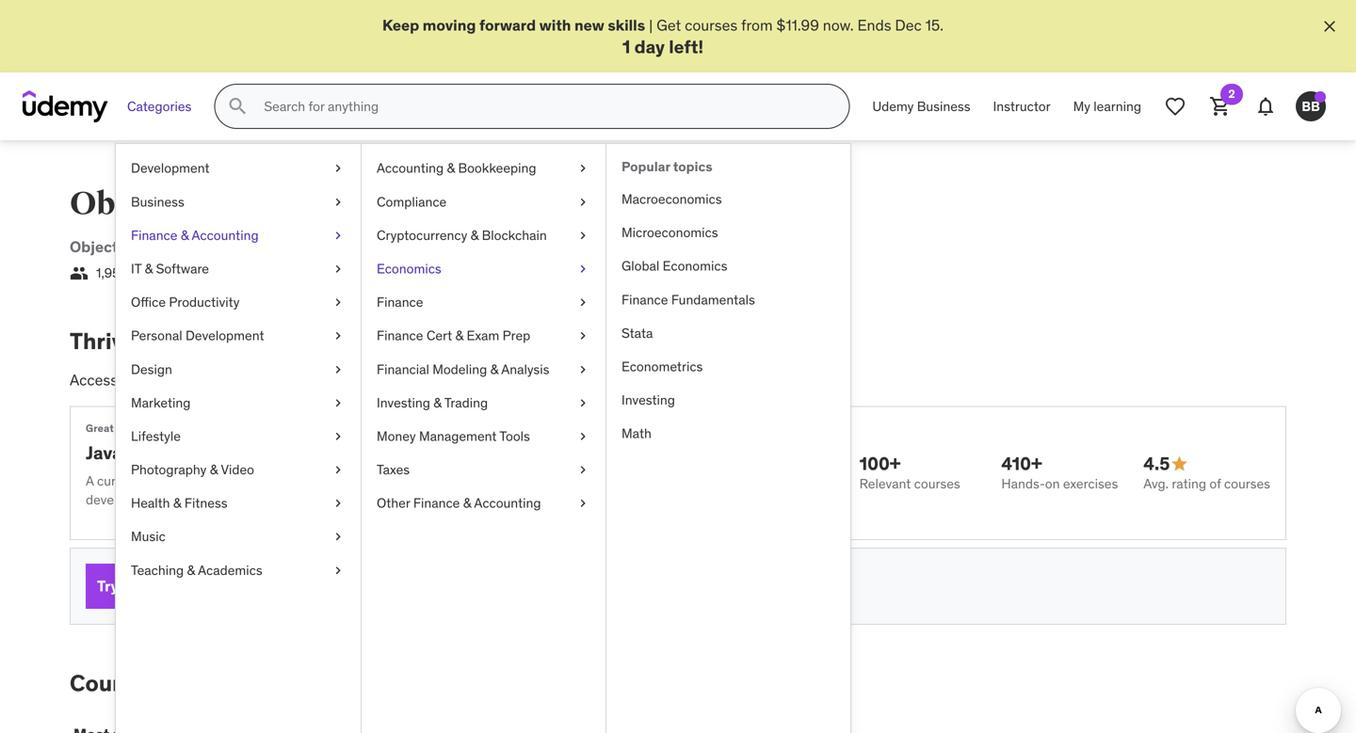 Task type: vqa. For each thing, say whether or not it's contained in the screenshot.
bottommost Plan
yes



Task type: describe. For each thing, give the bounding box(es) containing it.
blockchain
[[482, 227, 547, 244]]

development inside personal development link
[[185, 327, 264, 344]]

2
[[1228, 87, 1235, 101]]

courses right rated
[[286, 371, 339, 390]]

microeconomics link
[[607, 216, 850, 250]]

popular topics
[[622, 158, 713, 175]]

my learning
[[1073, 98, 1141, 115]]

other finance & accounting link
[[362, 487, 606, 521]]

xsmall image for office productivity
[[331, 293, 346, 312]]

you have alerts image
[[1315, 92, 1326, 103]]

relevant
[[859, 475, 911, 492]]

100+ relevant courses
[[859, 453, 960, 492]]

from
[[741, 16, 773, 35]]

global economics
[[622, 258, 727, 275]]

starting at $16.58 per month after trial. cancel anytime.
[[302, 578, 628, 595]]

finance link
[[362, 286, 606, 319]]

office productivity link
[[116, 286, 361, 319]]

ends
[[857, 16, 891, 35]]

oriented for object oriented programming relates to development it & software
[[121, 238, 185, 257]]

curated inside great for java developers a curated collection of courses and hands-on practice exercises to help you advance as a java developer.
[[97, 473, 142, 490]]

xsmall image for business
[[331, 193, 346, 211]]

developers
[[126, 441, 222, 464]]

courses to get you started
[[70, 669, 353, 698]]

financial modeling & analysis
[[377, 361, 549, 378]]

410+
[[1001, 453, 1042, 475]]

cert
[[426, 327, 452, 344]]

with inside keep moving forward with new skills | get courses from $11.99 now. ends dec 15. 1 day left!
[[539, 16, 571, 35]]

1 vertical spatial accounting
[[192, 227, 259, 244]]

practice
[[354, 473, 402, 490]]

notifications image
[[1254, 95, 1277, 118]]

1,958,817 learners
[[96, 265, 202, 282]]

1 horizontal spatial software
[[495, 238, 561, 257]]

other finance & accounting
[[377, 495, 541, 512]]

design link
[[116, 353, 361, 386]]

1,958,817
[[96, 265, 151, 282]]

and
[[270, 473, 292, 490]]

of left top-
[[202, 371, 215, 390]]

personal development
[[131, 327, 264, 344]]

photography & video
[[131, 462, 254, 478]]

cryptocurrency
[[377, 227, 467, 244]]

financial modeling & analysis link
[[362, 353, 606, 386]]

with inside thrive in your career element
[[534, 371, 562, 390]]

thrive in your career element
[[70, 327, 1286, 625]]

cryptocurrency & blockchain link
[[362, 219, 606, 252]]

shopping cart with 2 items image
[[1209, 95, 1232, 118]]

trading
[[444, 394, 488, 411]]

keep
[[382, 16, 419, 35]]

0 horizontal spatial a
[[121, 371, 129, 390]]

marketing
[[131, 394, 191, 411]]

global
[[622, 258, 660, 275]]

close image
[[1320, 17, 1339, 36]]

teaching
[[131, 562, 184, 579]]

photography & video link
[[116, 454, 361, 487]]

economics link
[[362, 252, 606, 286]]

investing for investing & trading
[[377, 394, 430, 411]]

1 vertical spatial courses
[[70, 669, 158, 698]]

java developers link
[[86, 441, 222, 464]]

forward
[[479, 16, 536, 35]]

collection inside great for java developers a curated collection of courses and hands-on practice exercises to help you advance as a java developer.
[[145, 473, 203, 490]]

on inside 410+ hands-on exercises
[[1045, 475, 1060, 492]]

plan inside try personal plan for free link
[[188, 577, 220, 596]]

at
[[353, 578, 364, 595]]

compliance
[[377, 193, 447, 210]]

1 horizontal spatial a
[[566, 371, 574, 390]]

topics
[[673, 158, 713, 175]]

started
[[275, 669, 353, 698]]

help
[[479, 473, 504, 490]]

1
[[622, 35, 630, 58]]

development inside development link
[[131, 160, 210, 177]]

hands-
[[1001, 475, 1045, 492]]

month
[[433, 578, 472, 595]]

1 horizontal spatial accounting
[[377, 160, 444, 177]]

investing & trading link
[[362, 386, 606, 420]]

finance for finance & accounting
[[131, 227, 177, 244]]

cancel
[[534, 578, 575, 595]]

avg.
[[1144, 475, 1169, 492]]

video
[[221, 462, 254, 478]]

100+
[[859, 453, 901, 475]]

math link
[[607, 417, 850, 451]]

xsmall image for accounting & bookkeeping
[[575, 159, 590, 178]]

taxes link
[[362, 454, 606, 487]]

0 horizontal spatial you
[[231, 669, 270, 698]]

java
[[86, 441, 122, 464]]

0 horizontal spatial economics
[[377, 260, 441, 277]]

academics
[[198, 562, 262, 579]]

xsmall image for personal development
[[331, 327, 346, 345]]

business inside 'link'
[[131, 193, 184, 210]]

small image inside thrive in your career element
[[1170, 455, 1189, 474]]

wishlist image
[[1164, 95, 1187, 118]]

teaching & academics
[[131, 562, 262, 579]]

1 horizontal spatial it & software link
[[458, 238, 561, 257]]

2 vertical spatial accounting
[[474, 495, 541, 512]]

programming for relates
[[188, 238, 287, 257]]

office productivity
[[131, 294, 240, 311]]

productivity
[[169, 294, 240, 311]]

1 vertical spatial personal
[[577, 371, 636, 390]]

try personal plan for free
[[97, 577, 276, 596]]

finance right other
[[413, 495, 460, 512]]

macroeconomics
[[622, 191, 722, 208]]

personal development link
[[116, 319, 361, 353]]

health
[[131, 495, 170, 512]]

music link
[[116, 521, 361, 554]]

money
[[377, 428, 416, 445]]

try personal plan for free link
[[86, 564, 287, 609]]

exercises inside 410+ hands-on exercises
[[1063, 475, 1118, 492]]

per
[[411, 578, 430, 595]]

fundamentals
[[671, 291, 755, 308]]

stata link
[[607, 317, 850, 350]]

xsmall image for compliance
[[575, 193, 590, 211]]

learners
[[155, 265, 202, 282]]

marketing link
[[116, 386, 361, 420]]

0 vertical spatial development link
[[116, 152, 361, 185]]

2 vertical spatial to
[[163, 669, 185, 698]]

bb
[[1302, 98, 1320, 115]]

finance cert & exam prep link
[[362, 319, 606, 353]]

design
[[131, 361, 172, 378]]



Task type: locate. For each thing, give the bounding box(es) containing it.
investing for investing
[[622, 392, 675, 409]]

small image left 1,958,817
[[70, 264, 89, 283]]

xsmall image for cryptocurrency & blockchain
[[575, 226, 590, 245]]

xsmall image for teaching & academics
[[331, 562, 346, 580]]

udemy business
[[872, 98, 971, 115]]

investing inside economics element
[[622, 392, 675, 409]]

courses right the rating
[[1224, 475, 1270, 492]]

0 horizontal spatial on
[[336, 473, 351, 490]]

1 vertical spatial for
[[116, 422, 131, 435]]

now.
[[823, 16, 854, 35]]

development link down "compliance"
[[361, 238, 458, 257]]

1 horizontal spatial plan
[[640, 371, 670, 390]]

1 horizontal spatial exercises
[[1063, 475, 1118, 492]]

1 vertical spatial small image
[[1170, 455, 1189, 474]]

xsmall image inside accounting & bookkeeping link
[[575, 159, 590, 178]]

econometrics link
[[607, 350, 850, 384]]

accounting down help
[[474, 495, 541, 512]]

finance up financial on the left
[[377, 327, 423, 344]]

1 horizontal spatial on
[[1045, 475, 1060, 492]]

0 vertical spatial to
[[343, 238, 358, 257]]

development down 'office productivity' link
[[185, 327, 264, 344]]

exercises inside great for java developers a curated collection of courses and hands-on practice exercises to help you advance as a java developer.
[[405, 473, 460, 490]]

0 vertical spatial curated
[[343, 371, 394, 390]]

0 vertical spatial software
[[495, 238, 561, 257]]

xsmall image for finance & accounting
[[331, 226, 346, 245]]

access
[[70, 371, 118, 390]]

collection up marketing
[[133, 371, 198, 390]]

to left get at the left bottom of the page
[[163, 669, 185, 698]]

xsmall image inside design link
[[331, 360, 346, 379]]

for left "free"
[[223, 577, 244, 596]]

xsmall image for finance cert & exam prep
[[575, 327, 590, 345]]

software up office productivity
[[156, 260, 209, 277]]

curated left in-
[[343, 371, 394, 390]]

finance up finance cert & exam prep
[[377, 294, 423, 311]]

15.
[[925, 16, 944, 35]]

xsmall image left macroeconomics
[[575, 193, 590, 211]]

0 horizontal spatial to
[[163, 669, 185, 698]]

xsmall image for lifestyle
[[331, 428, 346, 446]]

it & software link down compliance link
[[458, 238, 561, 257]]

xsmall image down object oriented programming relates to development it & software
[[331, 293, 346, 312]]

0 horizontal spatial programming
[[188, 238, 287, 257]]

management
[[419, 428, 497, 445]]

xsmall image inside development link
[[331, 159, 346, 178]]

xsmall image
[[575, 159, 590, 178], [331, 193, 346, 211], [575, 226, 590, 245], [331, 260, 346, 278], [575, 260, 590, 278], [575, 293, 590, 312], [575, 360, 590, 379], [331, 394, 346, 412], [575, 394, 590, 412], [575, 495, 590, 513]]

a
[[86, 473, 94, 490]]

investing & trading
[[377, 394, 488, 411]]

xsmall image for design
[[331, 360, 346, 379]]

accounting down 'business' 'link' on the top left of the page
[[192, 227, 259, 244]]

other
[[377, 495, 410, 512]]

demand
[[438, 371, 493, 390]]

xsmall image inside investing & trading link
[[575, 394, 590, 412]]

it & software link up productivity
[[116, 252, 361, 286]]

1 horizontal spatial business
[[917, 98, 971, 115]]

categories
[[127, 98, 192, 115]]

exercises left avg. at the right of the page
[[1063, 475, 1118, 492]]

access a collection of top-rated courses curated for in-demand roles with a personal plan subscription.
[[70, 371, 760, 390]]

personal inside personal development link
[[131, 327, 182, 344]]

xsmall image right career
[[331, 327, 346, 345]]

personal inside try personal plan for free link
[[122, 577, 185, 596]]

0 vertical spatial development
[[131, 160, 210, 177]]

xsmall image left the java
[[575, 461, 590, 479]]

finance fundamentals
[[622, 291, 755, 308]]

collection
[[133, 371, 198, 390], [145, 473, 203, 490]]

1 vertical spatial with
[[534, 371, 562, 390]]

stata
[[622, 325, 653, 342]]

1 horizontal spatial programming
[[320, 185, 532, 224]]

1 horizontal spatial economics
[[663, 258, 727, 275]]

xsmall image
[[331, 159, 346, 178], [575, 193, 590, 211], [331, 226, 346, 245], [331, 293, 346, 312], [331, 327, 346, 345], [575, 327, 590, 345], [331, 360, 346, 379], [331, 428, 346, 446], [575, 428, 590, 446], [331, 461, 346, 479], [575, 461, 590, 479], [331, 495, 346, 513], [331, 528, 346, 547], [331, 562, 346, 580]]

courses inside 100+ relevant courses
[[914, 475, 960, 492]]

courses up left!
[[685, 16, 738, 35]]

2 vertical spatial development
[[185, 327, 264, 344]]

1 vertical spatial collection
[[145, 473, 203, 490]]

0 horizontal spatial exercises
[[405, 473, 460, 490]]

xsmall image for economics
[[575, 260, 590, 278]]

courses
[[685, 16, 738, 35], [286, 371, 339, 390], [220, 473, 267, 490], [914, 475, 960, 492], [1224, 475, 1270, 492]]

0 vertical spatial programming
[[320, 185, 532, 224]]

you inside great for java developers a curated collection of courses and hands-on practice exercises to help you advance as a java developer.
[[507, 473, 528, 490]]

2 vertical spatial personal
[[122, 577, 185, 596]]

econometrics
[[622, 358, 703, 375]]

dec
[[895, 16, 922, 35]]

2 horizontal spatial to
[[463, 473, 475, 490]]

2 horizontal spatial a
[[600, 473, 607, 490]]

development down "compliance"
[[361, 238, 458, 257]]

it up office
[[131, 260, 141, 277]]

investing down access a collection of top-rated courses curated for in-demand roles with a personal plan subscription.
[[377, 394, 430, 411]]

xsmall image inside "other finance & accounting" link
[[575, 495, 590, 513]]

xsmall image for development
[[331, 159, 346, 178]]

4.5
[[1144, 453, 1170, 475]]

xsmall image inside marketing link
[[331, 394, 346, 412]]

economics down cryptocurrency
[[377, 260, 441, 277]]

with right roles
[[534, 371, 562, 390]]

a right as
[[600, 473, 607, 490]]

development link down submit search image
[[116, 152, 361, 185]]

of inside great for java developers a curated collection of courses and hands-on practice exercises to help you advance as a java developer.
[[206, 473, 217, 490]]

software down compliance link
[[495, 238, 561, 257]]

0 horizontal spatial small image
[[70, 264, 89, 283]]

thrive in your career
[[70, 327, 287, 355]]

1 horizontal spatial to
[[343, 238, 358, 257]]

0 horizontal spatial software
[[156, 260, 209, 277]]

xsmall image for it & software
[[331, 260, 346, 278]]

0 vertical spatial courses
[[538, 185, 661, 224]]

object for object oriented programming courses
[[70, 185, 171, 224]]

personal down stata
[[577, 371, 636, 390]]

1 horizontal spatial you
[[507, 473, 528, 490]]

xsmall image inside the it & software link
[[331, 260, 346, 278]]

xsmall image for financial modeling & analysis
[[575, 360, 590, 379]]

xsmall image down object oriented programming courses
[[331, 226, 346, 245]]

on inside great for java developers a curated collection of courses and hands-on practice exercises to help you advance as a java developer.
[[336, 473, 351, 490]]

development
[[131, 160, 210, 177], [361, 238, 458, 257], [185, 327, 264, 344]]

oriented
[[177, 185, 314, 224], [121, 238, 185, 257]]

for inside great for java developers a curated collection of courses and hands-on practice exercises to help you advance as a java developer.
[[116, 422, 131, 435]]

courses inside keep moving forward with new skills | get courses from $11.99 now. ends dec 15. 1 day left!
[[685, 16, 738, 35]]

1 object from the top
[[70, 185, 171, 224]]

xsmall image down hands- in the left bottom of the page
[[331, 495, 346, 513]]

xsmall image for health & fitness
[[331, 495, 346, 513]]

finance for finance fundamentals
[[622, 291, 668, 308]]

0 vertical spatial plan
[[640, 371, 670, 390]]

collection up health & fitness
[[145, 473, 203, 490]]

taxes
[[377, 462, 410, 478]]

a inside great for java developers a curated collection of courses and hands-on practice exercises to help you advance as a java developer.
[[600, 473, 607, 490]]

you right help
[[507, 473, 528, 490]]

1 vertical spatial development link
[[361, 238, 458, 257]]

you right get at the left bottom of the page
[[231, 669, 270, 698]]

finance up it & software
[[131, 227, 177, 244]]

0 horizontal spatial accounting
[[192, 227, 259, 244]]

finance cert & exam prep
[[377, 327, 530, 344]]

xsmall image inside the financial modeling & analysis link
[[575, 360, 590, 379]]

of
[[202, 371, 215, 390], [206, 473, 217, 490], [1210, 475, 1221, 492]]

rating
[[1172, 475, 1206, 492]]

1 vertical spatial programming
[[188, 238, 287, 257]]

xsmall image inside health & fitness link
[[331, 495, 346, 513]]

0 vertical spatial object
[[70, 185, 171, 224]]

exercises up other finance & accounting
[[405, 473, 460, 490]]

curated up developer. at left
[[97, 473, 142, 490]]

0 horizontal spatial for
[[116, 422, 131, 435]]

1 vertical spatial plan
[[188, 577, 220, 596]]

small image
[[70, 264, 89, 283], [1170, 455, 1189, 474]]

1 vertical spatial software
[[156, 260, 209, 277]]

xsmall image for other finance & accounting
[[575, 495, 590, 513]]

top-
[[218, 371, 247, 390]]

0 vertical spatial small image
[[70, 264, 89, 283]]

0 horizontal spatial investing
[[377, 394, 430, 411]]

xsmall image for money management tools
[[575, 428, 590, 446]]

modeling
[[433, 361, 487, 378]]

0 vertical spatial collection
[[133, 371, 198, 390]]

accounting up "compliance"
[[377, 160, 444, 177]]

1 horizontal spatial investing
[[622, 392, 675, 409]]

new
[[574, 16, 604, 35]]

with left new
[[539, 16, 571, 35]]

courses left and
[[220, 473, 267, 490]]

xsmall image left practice
[[331, 461, 346, 479]]

oriented up "finance & accounting"
[[177, 185, 314, 224]]

xsmall image up the starting
[[331, 528, 346, 547]]

money management tools link
[[362, 420, 606, 454]]

great for java developers a curated collection of courses and hands-on practice exercises to help you advance as a java developer.
[[86, 422, 634, 508]]

xsmall image inside cryptocurrency & blockchain link
[[575, 226, 590, 245]]

to left help
[[463, 473, 475, 490]]

2 object from the top
[[70, 238, 118, 257]]

0 vertical spatial accounting
[[377, 160, 444, 177]]

oriented for object oriented programming courses
[[177, 185, 314, 224]]

0 horizontal spatial business
[[131, 193, 184, 210]]

2 horizontal spatial for
[[398, 371, 416, 390]]

xsmall image inside finance cert & exam prep link
[[575, 327, 590, 345]]

1 horizontal spatial curated
[[343, 371, 394, 390]]

programming for courses
[[320, 185, 532, 224]]

fitness
[[184, 495, 228, 512]]

finance inside economics element
[[622, 291, 668, 308]]

of up fitness on the left bottom
[[206, 473, 217, 490]]

1 vertical spatial you
[[231, 669, 270, 698]]

teaching & academics link
[[116, 554, 361, 588]]

finance & accounting
[[131, 227, 259, 244]]

moving
[[423, 16, 476, 35]]

small image up the rating
[[1170, 455, 1189, 474]]

xsmall image up hands- in the left bottom of the page
[[331, 428, 346, 446]]

object oriented programming courses
[[70, 185, 661, 224]]

of right the rating
[[1210, 475, 1221, 492]]

xsmall image inside 'office productivity' link
[[331, 293, 346, 312]]

submit search image
[[226, 95, 249, 118]]

finance fundamentals link
[[607, 283, 850, 317]]

1 vertical spatial development
[[361, 238, 458, 257]]

0 vertical spatial you
[[507, 473, 528, 490]]

2 horizontal spatial accounting
[[474, 495, 541, 512]]

xsmall image inside photography & video link
[[331, 461, 346, 479]]

xsmall image for photography & video
[[331, 461, 346, 479]]

xsmall image left at
[[331, 562, 346, 580]]

1 vertical spatial curated
[[97, 473, 142, 490]]

xsmall image up as
[[575, 428, 590, 446]]

a left design
[[121, 371, 129, 390]]

to right relates
[[343, 238, 358, 257]]

2 vertical spatial for
[[223, 577, 244, 596]]

0 vertical spatial for
[[398, 371, 416, 390]]

0 vertical spatial personal
[[131, 327, 182, 344]]

economics element
[[606, 144, 850, 734]]

business right udemy
[[917, 98, 971, 115]]

economics up the finance fundamentals
[[663, 258, 727, 275]]

for right great in the bottom left of the page
[[116, 422, 131, 435]]

1 horizontal spatial it
[[465, 238, 478, 257]]

anytime.
[[578, 578, 628, 595]]

0 horizontal spatial courses
[[70, 669, 158, 698]]

xsmall image inside 'lifestyle' link
[[331, 428, 346, 446]]

java
[[610, 473, 634, 490]]

accounting & bookkeeping link
[[362, 152, 606, 185]]

money management tools
[[377, 428, 530, 445]]

developer.
[[86, 491, 147, 508]]

with
[[539, 16, 571, 35], [534, 371, 562, 390]]

1 vertical spatial oriented
[[121, 238, 185, 257]]

xsmall image left financial on the left
[[331, 360, 346, 379]]

410+ hands-on exercises
[[1001, 453, 1118, 492]]

investing up math on the left of page
[[622, 392, 675, 409]]

1 horizontal spatial small image
[[1170, 455, 1189, 474]]

xsmall image up object oriented programming courses
[[331, 159, 346, 178]]

1 vertical spatial to
[[463, 473, 475, 490]]

xsmall image for music
[[331, 528, 346, 547]]

tools
[[500, 428, 530, 445]]

xsmall image for taxes
[[575, 461, 590, 479]]

|
[[649, 16, 653, 35]]

avg. rating of courses
[[1144, 475, 1270, 492]]

1 vertical spatial it
[[131, 260, 141, 277]]

0 vertical spatial oriented
[[177, 185, 314, 224]]

xsmall image for investing & trading
[[575, 394, 590, 412]]

cryptocurrency & blockchain
[[377, 227, 547, 244]]

accounting
[[377, 160, 444, 177], [192, 227, 259, 244], [474, 495, 541, 512]]

business link
[[116, 185, 361, 219]]

global economics link
[[607, 250, 850, 283]]

xsmall image inside compliance link
[[575, 193, 590, 211]]

0 horizontal spatial curated
[[97, 473, 142, 490]]

great
[[86, 422, 114, 435]]

for left in-
[[398, 371, 416, 390]]

hands-
[[295, 473, 336, 490]]

health & fitness link
[[116, 487, 361, 521]]

1 vertical spatial business
[[131, 193, 184, 210]]

Search for anything text field
[[260, 91, 826, 123]]

programming
[[320, 185, 532, 224], [188, 238, 287, 257]]

0 horizontal spatial it
[[131, 260, 141, 277]]

xsmall image for finance
[[575, 293, 590, 312]]

udemy image
[[23, 91, 108, 123]]

a right the analysis
[[566, 371, 574, 390]]

free
[[247, 577, 276, 596]]

to inside great for java developers a curated collection of courses and hands-on practice exercises to help you advance as a java developer.
[[463, 473, 475, 490]]

health & fitness
[[131, 495, 228, 512]]

prep
[[503, 327, 530, 344]]

finance down global
[[622, 291, 668, 308]]

as
[[584, 473, 597, 490]]

get
[[657, 16, 681, 35]]

subscription.
[[673, 371, 760, 390]]

&
[[447, 160, 455, 177], [181, 227, 189, 244], [471, 227, 479, 244], [482, 238, 491, 257], [145, 260, 153, 277], [455, 327, 463, 344], [490, 361, 498, 378], [433, 394, 442, 411], [210, 462, 218, 478], [173, 495, 181, 512], [463, 495, 471, 512], [187, 562, 195, 579]]

udemy business link
[[861, 84, 982, 129]]

xsmall image inside finance link
[[575, 293, 590, 312]]

finance for finance cert & exam prep
[[377, 327, 423, 344]]

on
[[336, 473, 351, 490], [1045, 475, 1060, 492]]

day
[[634, 35, 665, 58]]

try
[[97, 577, 119, 596]]

0 horizontal spatial it & software link
[[116, 252, 361, 286]]

courses inside great for java developers a curated collection of courses and hands-on practice exercises to help you advance as a java developer.
[[220, 473, 267, 490]]

instructor link
[[982, 84, 1062, 129]]

object for object oriented programming relates to development it & software
[[70, 238, 118, 257]]

xsmall image inside teaching & academics link
[[331, 562, 346, 580]]

business up "finance & accounting"
[[131, 193, 184, 210]]

macroeconomics link
[[607, 183, 850, 216]]

photography
[[131, 462, 207, 478]]

0 vertical spatial with
[[539, 16, 571, 35]]

lifestyle
[[131, 428, 181, 445]]

plan
[[640, 371, 670, 390], [188, 577, 220, 596]]

xsmall image inside the economics link
[[575, 260, 590, 278]]

it left blockchain
[[465, 238, 478, 257]]

xsmall image for marketing
[[331, 394, 346, 412]]

personal right try in the left bottom of the page
[[122, 577, 185, 596]]

0 horizontal spatial plan
[[188, 577, 220, 596]]

1 horizontal spatial for
[[223, 577, 244, 596]]

programming up cryptocurrency
[[320, 185, 532, 224]]

office
[[131, 294, 166, 311]]

development down categories dropdown button
[[131, 160, 210, 177]]

xsmall image left stata
[[575, 327, 590, 345]]

xsmall image inside music link
[[331, 528, 346, 547]]

courses
[[538, 185, 661, 224], [70, 669, 158, 698]]

1 vertical spatial object
[[70, 238, 118, 257]]

personal
[[131, 327, 182, 344], [577, 371, 636, 390], [122, 577, 185, 596]]

0 vertical spatial it
[[465, 238, 478, 257]]

starting
[[302, 578, 350, 595]]

programming down 'business' 'link' on the top left of the page
[[188, 238, 287, 257]]

keep moving forward with new skills | get courses from $11.99 now. ends dec 15. 1 day left!
[[382, 16, 944, 58]]

xsmall image inside taxes link
[[575, 461, 590, 479]]

1 horizontal spatial courses
[[538, 185, 661, 224]]

courses right relevant
[[914, 475, 960, 492]]

personal up design
[[131, 327, 182, 344]]

xsmall image inside finance & accounting link
[[331, 226, 346, 245]]

0 vertical spatial business
[[917, 98, 971, 115]]

oriented up 1,958,817 learners
[[121, 238, 185, 257]]

udemy
[[872, 98, 914, 115]]

xsmall image inside personal development link
[[331, 327, 346, 345]]

xsmall image inside money management tools "link"
[[575, 428, 590, 446]]

xsmall image inside 'business' 'link'
[[331, 193, 346, 211]]

thrive
[[70, 327, 136, 355]]



